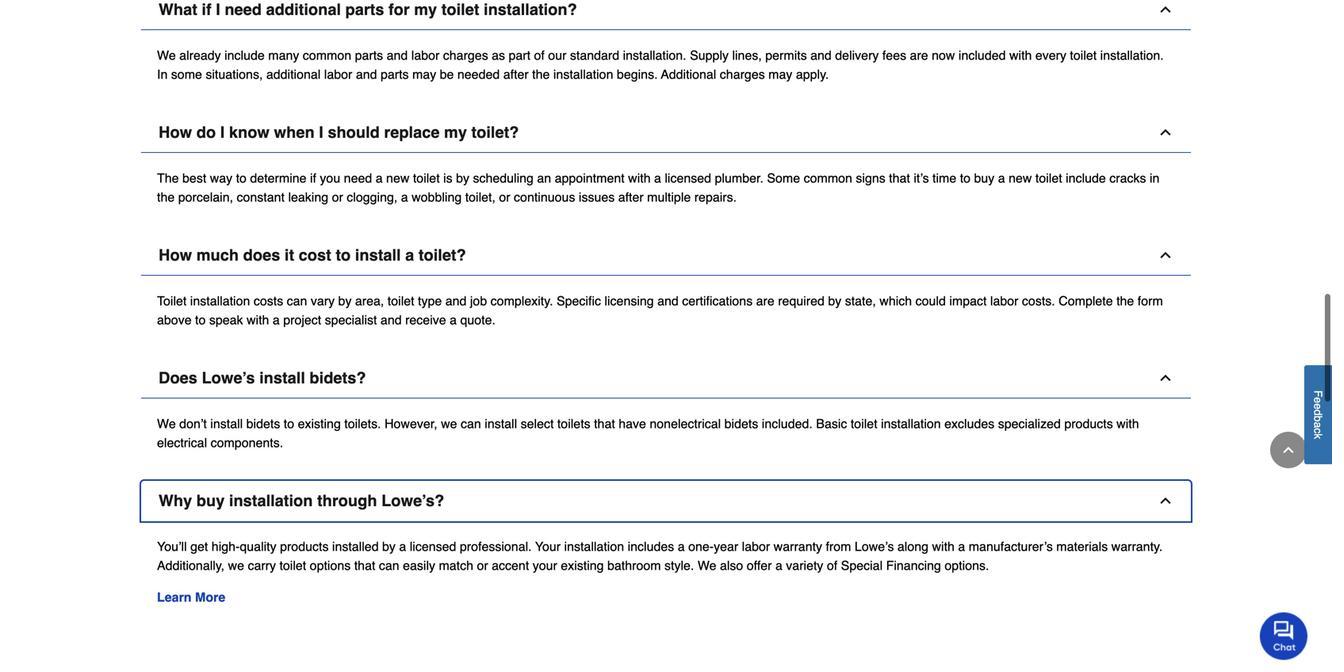 Task type: vqa. For each thing, say whether or not it's contained in the screenshot.
Fountains & Waterers
no



Task type: locate. For each thing, give the bounding box(es) containing it.
of left our
[[534, 48, 545, 63]]

labor inside toilet installation costs can vary by area, toilet type and job complexity. specific licensing and certifications are required by state, which could impact labor costs. complete the form above to speak with a project specialist and receive a quote.
[[991, 294, 1019, 308]]

if right what
[[202, 0, 212, 18]]

toilet left type at the left top
[[388, 294, 415, 308]]

2 chevron up image from the top
[[1158, 493, 1174, 509]]

in
[[1150, 171, 1160, 185]]

can inside we don't install bidets to existing toilets. however, we can install select toilets that have nonelectrical bidets included. basic toilet installation excludes specialized products with electrical components.
[[461, 417, 481, 431]]

0 vertical spatial products
[[1065, 417, 1114, 431]]

know
[[229, 123, 270, 141]]

chevron up image for does lowe's install bidets?
[[1158, 370, 1174, 386]]

1 horizontal spatial lowe's
[[855, 540, 894, 554]]

nonelectrical
[[650, 417, 721, 431]]

0 horizontal spatial are
[[756, 294, 775, 308]]

1 horizontal spatial if
[[310, 171, 317, 185]]

options.
[[945, 559, 990, 573]]

1 horizontal spatial existing
[[561, 559, 604, 573]]

does lowe's install bidets?
[[159, 369, 366, 387]]

0 vertical spatial after
[[504, 67, 529, 82]]

2 vertical spatial we
[[698, 559, 717, 573]]

0 vertical spatial we
[[157, 48, 176, 63]]

0 horizontal spatial toilet?
[[419, 246, 466, 264]]

0 horizontal spatial licensed
[[410, 540, 456, 554]]

1 vertical spatial after
[[619, 190, 644, 205]]

1 how from the top
[[159, 123, 192, 141]]

a up k
[[1312, 423, 1325, 429]]

chevron up image for what if i need additional parts for my toilet installation?
[[1158, 1, 1174, 17]]

installation up quality
[[229, 492, 313, 510]]

e up d
[[1312, 398, 1325, 404]]

the
[[532, 67, 550, 82], [157, 190, 175, 205], [1117, 294, 1135, 308]]

toilet inside we don't install bidets to existing toilets. however, we can install select toilets that have nonelectrical bidets included. basic toilet installation excludes specialized products with electrical components.
[[851, 417, 878, 431]]

0 horizontal spatial we
[[228, 559, 244, 573]]

toilets
[[558, 417, 591, 431]]

need right what
[[225, 0, 262, 18]]

for
[[389, 0, 410, 18]]

and right licensing on the top of page
[[658, 294, 679, 308]]

2 horizontal spatial can
[[461, 417, 481, 431]]

new right 'time'
[[1009, 171, 1032, 185]]

and
[[387, 48, 408, 63], [811, 48, 832, 63], [356, 67, 377, 82], [446, 294, 467, 308], [658, 294, 679, 308], [381, 313, 402, 327]]

toilet? up type at the left top
[[419, 246, 466, 264]]

how for how much does it cost to install a toilet?
[[159, 246, 192, 264]]

toilet right 'for'
[[442, 0, 480, 18]]

0 horizontal spatial buy
[[197, 492, 225, 510]]

parts left 'for'
[[346, 0, 384, 18]]

0 horizontal spatial my
[[414, 0, 437, 18]]

1 horizontal spatial my
[[444, 123, 467, 141]]

state,
[[845, 294, 876, 308]]

1 horizontal spatial or
[[477, 559, 488, 573]]

installation up bathroom
[[564, 540, 624, 554]]

existing inside we don't install bidets to existing toilets. however, we can install select toilets that have nonelectrical bidets included. basic toilet installation excludes specialized products with electrical components.
[[298, 417, 341, 431]]

labor up how do i know when i should replace my toilet?
[[324, 67, 353, 82]]

or down scheduling
[[499, 190, 511, 205]]

are left now
[[910, 48, 929, 63]]

standard
[[570, 48, 620, 63]]

included
[[959, 48, 1006, 63]]

0 horizontal spatial that
[[354, 559, 376, 573]]

1 horizontal spatial new
[[1009, 171, 1032, 185]]

0 horizontal spatial lowe's
[[202, 369, 255, 387]]

can inside toilet installation costs can vary by area, toilet type and job complexity. specific licensing and certifications are required by state, which could impact labor costs. complete the form above to speak with a project specialist and receive a quote.
[[287, 294, 307, 308]]

can up project on the top of page
[[287, 294, 307, 308]]

of down from
[[827, 559, 838, 573]]

chevron up image inside does lowe's install bidets? button
[[1158, 370, 1174, 386]]

0 vertical spatial existing
[[298, 417, 341, 431]]

the down our
[[532, 67, 550, 82]]

time
[[933, 171, 957, 185]]

0 vertical spatial parts
[[346, 0, 384, 18]]

buy inside the best way to determine if you need a new toilet is by scheduling an appointment with a licensed plumber. some common signs that it's time to buy a new toilet include cracks in the porcelain, constant leaking or clogging, a wobbling toilet, or continuous issues after multiple repairs.
[[975, 171, 995, 185]]

impact
[[950, 294, 987, 308]]

lowe's
[[202, 369, 255, 387], [855, 540, 894, 554]]

offer
[[747, 559, 772, 573]]

1 horizontal spatial need
[[344, 171, 372, 185]]

could
[[916, 294, 946, 308]]

1 horizontal spatial of
[[827, 559, 838, 573]]

b
[[1312, 416, 1325, 423]]

0 horizontal spatial products
[[280, 540, 329, 554]]

chevron up image inside how much does it cost to install a toilet? button
[[1158, 247, 1174, 263]]

1 horizontal spatial bidets
[[725, 417, 759, 431]]

0 vertical spatial if
[[202, 0, 212, 18]]

included.
[[762, 417, 813, 431]]

a inside 'button'
[[1312, 423, 1325, 429]]

installation left excludes
[[881, 417, 941, 431]]

chevron up image for how do i know when i should replace my toilet?
[[1158, 124, 1174, 140]]

a up the style.
[[678, 540, 685, 554]]

toilet inside we already include many common parts and labor charges as part of our standard installation. supply lines, permits and delivery fees are now included with every toilet installation. in some situations, additional labor and parts may be needed after the installation begins. additional charges may apply.
[[1070, 48, 1097, 63]]

toilet? inside button
[[472, 123, 519, 141]]

a up easily
[[399, 540, 406, 554]]

0 vertical spatial my
[[414, 0, 437, 18]]

excludes
[[945, 417, 995, 431]]

buy inside button
[[197, 492, 225, 510]]

1 horizontal spatial toilet?
[[472, 123, 519, 141]]

toilet
[[157, 294, 187, 308]]

we up in on the left top
[[157, 48, 176, 63]]

licensed up easily
[[410, 540, 456, 554]]

1 vertical spatial are
[[756, 294, 775, 308]]

0 horizontal spatial the
[[157, 190, 175, 205]]

common inside we already include many common parts and labor charges as part of our standard installation. supply lines, permits and delivery fees are now included with every toilet installation. in some situations, additional labor and parts may be needed after the installation begins. additional charges may apply.
[[303, 48, 352, 63]]

chevron up image
[[1158, 1, 1174, 17], [1158, 124, 1174, 140], [1158, 370, 1174, 386], [1281, 443, 1297, 459]]

1 vertical spatial include
[[1066, 171, 1106, 185]]

how do i know when i should replace my toilet? button
[[141, 112, 1191, 153]]

1 horizontal spatial products
[[1065, 417, 1114, 431]]

additional up the many
[[266, 0, 341, 18]]

1 horizontal spatial can
[[379, 559, 400, 573]]

it's
[[914, 171, 929, 185]]

a
[[376, 171, 383, 185], [654, 171, 662, 185], [999, 171, 1006, 185], [401, 190, 408, 205], [405, 246, 414, 264], [273, 313, 280, 327], [450, 313, 457, 327], [1312, 423, 1325, 429], [399, 540, 406, 554], [678, 540, 685, 554], [959, 540, 966, 554], [776, 559, 783, 573]]

with inside you'll get high-quality products installed by a licensed professional. your installation includes a one-year labor warranty from lowe's along with a manufacturer's materials warranty. additionally, we carry toilet options that can easily match or accent your existing bathroom style. we also offer a variety of special financing options.
[[932, 540, 955, 554]]

1 horizontal spatial that
[[594, 417, 615, 431]]

products inside you'll get high-quality products installed by a licensed professional. your installation includes a one-year labor warranty from lowe's along with a manufacturer's materials warranty. additionally, we carry toilet options that can easily match or accent your existing bathroom style. we also offer a variety of special financing options.
[[280, 540, 329, 554]]

common left "signs"
[[804, 171, 853, 185]]

0 horizontal spatial existing
[[298, 417, 341, 431]]

with inside toilet installation costs can vary by area, toilet type and job complexity. specific licensing and certifications are required by state, which could impact labor costs. complete the form above to speak with a project specialist and receive a quote.
[[247, 313, 269, 327]]

1 vertical spatial buy
[[197, 492, 225, 510]]

you
[[320, 171, 340, 185]]

0 vertical spatial buy
[[975, 171, 995, 185]]

e up b
[[1312, 404, 1325, 410]]

may down permits
[[769, 67, 793, 82]]

toilet right every
[[1070, 48, 1097, 63]]

1 chevron up image from the top
[[1158, 247, 1174, 263]]

install left select
[[485, 417, 517, 431]]

0 vertical spatial can
[[287, 294, 307, 308]]

chevron up image inside the why buy installation through lowe's? button
[[1158, 493, 1174, 509]]

1 vertical spatial need
[[344, 171, 372, 185]]

1 vertical spatial products
[[280, 540, 329, 554]]

0 horizontal spatial installation.
[[623, 48, 687, 63]]

0 vertical spatial common
[[303, 48, 352, 63]]

costs.
[[1022, 294, 1056, 308]]

parts down what if i need additional parts for my toilet installation?
[[355, 48, 383, 63]]

if left you
[[310, 171, 317, 185]]

situations,
[[206, 67, 263, 82]]

we down 'one-'
[[698, 559, 717, 573]]

0 horizontal spatial need
[[225, 0, 262, 18]]

2 horizontal spatial that
[[889, 171, 911, 185]]

1 horizontal spatial include
[[1066, 171, 1106, 185]]

2 how from the top
[[159, 246, 192, 264]]

1 horizontal spatial after
[[619, 190, 644, 205]]

a up clogging,
[[376, 171, 383, 185]]

1 new from the left
[[386, 171, 410, 185]]

includes
[[628, 540, 674, 554]]

chevron up image for why buy installation through lowe's?
[[1158, 493, 1174, 509]]

chevron up image inside what if i need additional parts for my toilet installation? button
[[1158, 1, 1174, 17]]

cost
[[299, 246, 331, 264]]

bidets left included.
[[725, 417, 759, 431]]

charges up needed
[[443, 48, 488, 63]]

0 vertical spatial licensed
[[665, 171, 712, 185]]

1 vertical spatial if
[[310, 171, 317, 185]]

i inside button
[[216, 0, 220, 18]]

a left quote.
[[450, 313, 457, 327]]

labor up 'offer'
[[742, 540, 770, 554]]

after right issues
[[619, 190, 644, 205]]

2 vertical spatial can
[[379, 559, 400, 573]]

lowe's up special
[[855, 540, 894, 554]]

high-
[[212, 540, 240, 554]]

how do i know when i should replace my toilet?
[[159, 123, 519, 141]]

0 vertical spatial we
[[441, 417, 457, 431]]

to left speak
[[195, 313, 206, 327]]

1 vertical spatial the
[[157, 190, 175, 205]]

that left have
[[594, 417, 615, 431]]

parts inside what if i need additional parts for my toilet installation? button
[[346, 0, 384, 18]]

constant
[[237, 190, 285, 205]]

0 horizontal spatial include
[[225, 48, 265, 63]]

0 horizontal spatial if
[[202, 0, 212, 18]]

what if i need additional parts for my toilet installation?
[[159, 0, 577, 18]]

1 vertical spatial common
[[804, 171, 853, 185]]

toilet inside you'll get high-quality products installed by a licensed professional. your installation includes a one-year labor warranty from lowe's along with a manufacturer's materials warranty. additionally, we carry toilet options that can easily match or accent your existing bathroom style. we also offer a variety of special financing options.
[[280, 559, 306, 573]]

may left the "be"
[[412, 67, 436, 82]]

1 horizontal spatial are
[[910, 48, 929, 63]]

my right 'for'
[[414, 0, 437, 18]]

lowe's inside button
[[202, 369, 255, 387]]

or down you
[[332, 190, 343, 205]]

0 vertical spatial additional
[[266, 0, 341, 18]]

1 horizontal spatial installation.
[[1101, 48, 1164, 63]]

buy right 'time'
[[975, 171, 995, 185]]

how inside how do i know when i should replace my toilet? button
[[159, 123, 192, 141]]

when
[[274, 123, 315, 141]]

how inside how much does it cost to install a toilet? button
[[159, 246, 192, 264]]

0 horizontal spatial charges
[[443, 48, 488, 63]]

scheduling
[[473, 171, 534, 185]]

chevron up image up warranty.
[[1158, 493, 1174, 509]]

1 vertical spatial how
[[159, 246, 192, 264]]

include left cracks on the top right of the page
[[1066, 171, 1106, 185]]

1 vertical spatial licensed
[[410, 540, 456, 554]]

can right however,
[[461, 417, 481, 431]]

products up options
[[280, 540, 329, 554]]

0 vertical spatial chevron up image
[[1158, 247, 1174, 263]]

wobbling
[[412, 190, 462, 205]]

we inside we already include many common parts and labor charges as part of our standard installation. supply lines, permits and delivery fees are now included with every toilet installation. in some situations, additional labor and parts may be needed after the installation begins. additional charges may apply.
[[157, 48, 176, 63]]

0 vertical spatial the
[[532, 67, 550, 82]]

0 horizontal spatial of
[[534, 48, 545, 63]]

products inside we don't install bidets to existing toilets. however, we can install select toilets that have nonelectrical bidets included. basic toilet installation excludes specialized products with electrical components.
[[1065, 417, 1114, 431]]

toilet right the carry
[[280, 559, 306, 573]]

in
[[157, 67, 168, 82]]

that left it's
[[889, 171, 911, 185]]

0 vertical spatial that
[[889, 171, 911, 185]]

e
[[1312, 398, 1325, 404], [1312, 404, 1325, 410]]

that inside we don't install bidets to existing toilets. however, we can install select toilets that have nonelectrical bidets included. basic toilet installation excludes specialized products with electrical components.
[[594, 417, 615, 431]]

1 vertical spatial charges
[[720, 67, 765, 82]]

toilet inside what if i need additional parts for my toilet installation? button
[[442, 0, 480, 18]]

the left form
[[1117, 294, 1135, 308]]

to down the does lowe's install bidets?
[[284, 417, 294, 431]]

2 additional from the top
[[266, 67, 321, 82]]

bidets up components.
[[246, 417, 280, 431]]

how much does it cost to install a toilet?
[[159, 246, 466, 264]]

0 vertical spatial are
[[910, 48, 929, 63]]

options
[[310, 559, 351, 573]]

issues
[[579, 190, 615, 205]]

a inside button
[[405, 246, 414, 264]]

1 bidets from the left
[[246, 417, 280, 431]]

1 horizontal spatial buy
[[975, 171, 995, 185]]

by left state,
[[828, 294, 842, 308]]

new
[[386, 171, 410, 185], [1009, 171, 1032, 185]]

1 horizontal spatial may
[[769, 67, 793, 82]]

2 vertical spatial the
[[1117, 294, 1135, 308]]

0 horizontal spatial new
[[386, 171, 410, 185]]

parts for for
[[346, 0, 384, 18]]

install up components.
[[210, 417, 243, 431]]

installation inside we don't install bidets to existing toilets. however, we can install select toilets that have nonelectrical bidets included. basic toilet installation excludes specialized products with electrical components.
[[881, 417, 941, 431]]

include inside we already include many common parts and labor charges as part of our standard installation. supply lines, permits and delivery fees are now included with every toilet installation. in some situations, additional labor and parts may be needed after the installation begins. additional charges may apply.
[[225, 48, 265, 63]]

to right cost
[[336, 246, 351, 264]]

financing
[[887, 559, 942, 573]]

the down the
[[157, 190, 175, 205]]

0 horizontal spatial may
[[412, 67, 436, 82]]

chevron up image inside scroll to top element
[[1281, 443, 1297, 459]]

1 vertical spatial parts
[[355, 48, 383, 63]]

how left do
[[159, 123, 192, 141]]

licensed up multiple
[[665, 171, 712, 185]]

leaking
[[288, 190, 329, 205]]

k
[[1312, 434, 1325, 440]]

i right what
[[216, 0, 220, 18]]

1 vertical spatial existing
[[561, 559, 604, 573]]

we right however,
[[441, 417, 457, 431]]

existing inside you'll get high-quality products installed by a licensed professional. your installation includes a one-year labor warranty from lowe's along with a manufacturer's materials warranty. additionally, we carry toilet options that can easily match or accent your existing bathroom style. we also offer a variety of special financing options.
[[561, 559, 604, 573]]

do
[[197, 123, 216, 141]]

0 horizontal spatial or
[[332, 190, 343, 205]]

1 vertical spatial additional
[[266, 67, 321, 82]]

install up area, on the top left of page
[[355, 246, 401, 264]]

best
[[182, 171, 206, 185]]

0 horizontal spatial bidets
[[246, 417, 280, 431]]

lowe's right does at the bottom
[[202, 369, 255, 387]]

by right is
[[456, 171, 470, 185]]

f e e d b a c k button
[[1305, 366, 1333, 465]]

1 e from the top
[[1312, 398, 1325, 404]]

chat invite button image
[[1261, 612, 1309, 661]]

0 vertical spatial how
[[159, 123, 192, 141]]

how much does it cost to install a toilet? button
[[141, 235, 1191, 276]]

don't
[[179, 417, 207, 431]]

how left much
[[159, 246, 192, 264]]

by inside the best way to determine if you need a new toilet is by scheduling an appointment with a licensed plumber. some common signs that it's time to buy a new toilet include cracks in the porcelain, constant leaking or clogging, a wobbling toilet, or continuous issues after multiple repairs.
[[456, 171, 470, 185]]

1 horizontal spatial we
[[441, 417, 457, 431]]

0 vertical spatial include
[[225, 48, 265, 63]]

0 vertical spatial lowe's
[[202, 369, 255, 387]]

2 e from the top
[[1312, 404, 1325, 410]]

toilet right "basic" on the bottom of page
[[851, 417, 878, 431]]

the inside we already include many common parts and labor charges as part of our standard installation. supply lines, permits and delivery fees are now included with every toilet installation. in some situations, additional labor and parts may be needed after the installation begins. additional charges may apply.
[[532, 67, 550, 82]]

i for do
[[220, 123, 225, 141]]

type
[[418, 294, 442, 308]]

toilet left is
[[413, 171, 440, 185]]

charges down the lines,
[[720, 67, 765, 82]]

electrical
[[157, 436, 207, 450]]

what if i need additional parts for my toilet installation? button
[[141, 0, 1191, 30]]

labor
[[412, 48, 440, 63], [324, 67, 353, 82], [991, 294, 1019, 308], [742, 540, 770, 554]]

1 vertical spatial we
[[157, 417, 176, 431]]

2 installation. from the left
[[1101, 48, 1164, 63]]

the inside the best way to determine if you need a new toilet is by scheduling an appointment with a licensed plumber. some common signs that it's time to buy a new toilet include cracks in the porcelain, constant leaking or clogging, a wobbling toilet, or continuous issues after multiple repairs.
[[157, 190, 175, 205]]

1 vertical spatial we
[[228, 559, 244, 573]]

to
[[236, 171, 247, 185], [960, 171, 971, 185], [336, 246, 351, 264], [195, 313, 206, 327], [284, 417, 294, 431]]

a left 'wobbling'
[[401, 190, 408, 205]]

we inside we don't install bidets to existing toilets. however, we can install select toilets that have nonelectrical bidets included. basic toilet installation excludes specialized products with electrical components.
[[157, 417, 176, 431]]

1 vertical spatial my
[[444, 123, 467, 141]]

1 vertical spatial of
[[827, 559, 838, 573]]

quality
[[240, 540, 277, 554]]

that inside you'll get high-quality products installed by a licensed professional. your installation includes a one-year labor warranty from lowe's along with a manufacturer's materials warranty. additionally, we carry toilet options that can easily match or accent your existing bathroom style. we also offer a variety of special financing options.
[[354, 559, 376, 573]]

that down the installed
[[354, 559, 376, 573]]

chevron up image inside how do i know when i should replace my toilet? button
[[1158, 124, 1174, 140]]

products
[[1065, 417, 1114, 431], [280, 540, 329, 554]]

1 vertical spatial chevron up image
[[1158, 493, 1174, 509]]

lines,
[[733, 48, 762, 63]]

why buy installation through lowe's?
[[159, 492, 445, 510]]

0 horizontal spatial common
[[303, 48, 352, 63]]

2 vertical spatial that
[[354, 559, 376, 573]]

need up clogging,
[[344, 171, 372, 185]]

which
[[880, 294, 912, 308]]

determine
[[250, 171, 307, 185]]

installation down standard
[[554, 67, 614, 82]]

0 horizontal spatial after
[[504, 67, 529, 82]]

1 horizontal spatial licensed
[[665, 171, 712, 185]]

include up situations,
[[225, 48, 265, 63]]

1 vertical spatial lowe's
[[855, 540, 894, 554]]

c
[[1312, 429, 1325, 434]]

by right the installed
[[382, 540, 396, 554]]

include inside the best way to determine if you need a new toilet is by scheduling an appointment with a licensed plumber. some common signs that it's time to buy a new toilet include cracks in the porcelain, constant leaking or clogging, a wobbling toilet, or continuous issues after multiple repairs.
[[1066, 171, 1106, 185]]

my
[[414, 0, 437, 18], [444, 123, 467, 141]]

1 vertical spatial can
[[461, 417, 481, 431]]

carry
[[248, 559, 276, 573]]

after
[[504, 67, 529, 82], [619, 190, 644, 205]]

0 vertical spatial of
[[534, 48, 545, 63]]

and up apply.
[[811, 48, 832, 63]]

how
[[159, 123, 192, 141], [159, 246, 192, 264]]

my right replace
[[444, 123, 467, 141]]

chevron up image up form
[[1158, 247, 1174, 263]]

some
[[767, 171, 801, 185]]

if
[[202, 0, 212, 18], [310, 171, 317, 185]]

1 horizontal spatial the
[[532, 67, 550, 82]]

common right the many
[[303, 48, 352, 63]]

with
[[1010, 48, 1032, 63], [628, 171, 651, 185], [247, 313, 269, 327], [1117, 417, 1140, 431], [932, 540, 955, 554]]

installation inside you'll get high-quality products installed by a licensed professional. your installation includes a one-year labor warranty from lowe's along with a manufacturer's materials warranty. additionally, we carry toilet options that can easily match or accent your existing bathroom style. we also offer a variety of special financing options.
[[564, 540, 624, 554]]

warranty
[[774, 540, 823, 554]]

installation up speak
[[190, 294, 250, 308]]

area,
[[355, 294, 384, 308]]

1 vertical spatial that
[[594, 417, 615, 431]]

buy right why
[[197, 492, 225, 510]]

chevron up image
[[1158, 247, 1174, 263], [1158, 493, 1174, 509]]

a down 'wobbling'
[[405, 246, 414, 264]]

with inside we already include many common parts and labor charges as part of our standard installation. supply lines, permits and delivery fees are now included with every toilet installation. in some situations, additional labor and parts may be needed after the installation begins. additional charges may apply.
[[1010, 48, 1032, 63]]

0 horizontal spatial can
[[287, 294, 307, 308]]

after down part on the top left of the page
[[504, 67, 529, 82]]

products right the specialized
[[1065, 417, 1114, 431]]

1 additional from the top
[[266, 0, 341, 18]]

bidets?
[[310, 369, 366, 387]]

toilet installation costs can vary by area, toilet type and job complexity. specific licensing and certifications are required by state, which could impact labor costs. complete the form above to speak with a project specialist and receive a quote.
[[157, 294, 1164, 327]]

1 vertical spatial toilet?
[[419, 246, 466, 264]]

we down high-
[[228, 559, 244, 573]]



Task type: describe. For each thing, give the bounding box(es) containing it.
2 new from the left
[[1009, 171, 1032, 185]]

are inside toilet installation costs can vary by area, toilet type and job complexity. specific licensing and certifications are required by state, which could impact labor costs. complete the form above to speak with a project specialist and receive a quote.
[[756, 294, 775, 308]]

labor left as
[[412, 48, 440, 63]]

one-
[[689, 540, 714, 554]]

permits
[[766, 48, 807, 63]]

have
[[619, 417, 646, 431]]

the best way to determine if you need a new toilet is by scheduling an appointment with a licensed plumber. some common signs that it's time to buy a new toilet include cracks in the porcelain, constant leaking or clogging, a wobbling toilet, or continuous issues after multiple repairs.
[[157, 171, 1160, 205]]

need inside button
[[225, 0, 262, 18]]

we inside we don't install bidets to existing toilets. however, we can install select toilets that have nonelectrical bidets included. basic toilet installation excludes specialized products with electrical components.
[[441, 417, 457, 431]]

an
[[537, 171, 551, 185]]

however,
[[385, 417, 438, 431]]

more
[[195, 590, 225, 605]]

should
[[328, 123, 380, 141]]

toilet? inside button
[[419, 246, 466, 264]]

project
[[283, 313, 321, 327]]

of inside you'll get high-quality products installed by a licensed professional. your installation includes a one-year labor warranty from lowe's along with a manufacturer's materials warranty. additionally, we carry toilet options that can easily match or accent your existing bathroom style. we also offer a variety of special financing options.
[[827, 559, 838, 573]]

toilet inside toilet installation costs can vary by area, toilet type and job complexity. specific licensing and certifications are required by state, which could impact labor costs. complete the form above to speak with a project specialist and receive a quote.
[[388, 294, 415, 308]]

we for what if i need additional parts for my toilet installation?
[[157, 48, 176, 63]]

what
[[159, 0, 197, 18]]

installation?
[[484, 0, 577, 18]]

installation inside toilet installation costs can vary by area, toilet type and job complexity. specific licensing and certifications are required by state, which could impact labor costs. complete the form above to speak with a project specialist and receive a quote.
[[190, 294, 250, 308]]

fees
[[883, 48, 907, 63]]

by inside you'll get high-quality products installed by a licensed professional. your installation includes a one-year labor warranty from lowe's along with a manufacturer's materials warranty. additionally, we carry toilet options that can easily match or accent your existing bathroom style. we also offer a variety of special financing options.
[[382, 540, 396, 554]]

continuous
[[514, 190, 575, 205]]

form
[[1138, 294, 1164, 308]]

match
[[439, 559, 474, 573]]

along
[[898, 540, 929, 554]]

1 may from the left
[[412, 67, 436, 82]]

the
[[157, 171, 179, 185]]

needed
[[458, 67, 500, 82]]

style.
[[665, 559, 694, 573]]

multiple
[[647, 190, 691, 205]]

2 bidets from the left
[[725, 417, 759, 431]]

my inside button
[[444, 123, 467, 141]]

year
[[714, 540, 739, 554]]

your
[[535, 540, 561, 554]]

labor inside you'll get high-quality products installed by a licensed professional. your installation includes a one-year labor warranty from lowe's along with a manufacturer's materials warranty. additionally, we carry toilet options that can easily match or accent your existing bathroom style. we also offer a variety of special financing options.
[[742, 540, 770, 554]]

toilet left cracks on the top right of the page
[[1036, 171, 1063, 185]]

delivery
[[836, 48, 879, 63]]

a down costs
[[273, 313, 280, 327]]

chevron up image for how much does it cost to install a toilet?
[[1158, 247, 1174, 263]]

the inside toilet installation costs can vary by area, toilet type and job complexity. specific licensing and certifications are required by state, which could impact labor costs. complete the form above to speak with a project specialist and receive a quote.
[[1117, 294, 1135, 308]]

need inside the best way to determine if you need a new toilet is by scheduling an appointment with a licensed plumber. some common signs that it's time to buy a new toilet include cracks in the porcelain, constant leaking or clogging, a wobbling toilet, or continuous issues after multiple repairs.
[[344, 171, 372, 185]]

certifications
[[682, 294, 753, 308]]

with inside we don't install bidets to existing toilets. however, we can install select toilets that have nonelectrical bidets included. basic toilet installation excludes specialized products with electrical components.
[[1117, 417, 1140, 431]]

we inside you'll get high-quality products installed by a licensed professional. your installation includes a one-year labor warranty from lowe's along with a manufacturer's materials warranty. additionally, we carry toilet options that can easily match or accent your existing bathroom style. we also offer a variety of special financing options.
[[228, 559, 244, 573]]

specialist
[[325, 313, 377, 327]]

materials
[[1057, 540, 1108, 554]]

and down 'for'
[[387, 48, 408, 63]]

toilet,
[[465, 190, 496, 205]]

common inside the best way to determine if you need a new toilet is by scheduling an appointment with a licensed plumber. some common signs that it's time to buy a new toilet include cracks in the porcelain, constant leaking or clogging, a wobbling toilet, or continuous issues after multiple repairs.
[[804, 171, 853, 185]]

professional.
[[460, 540, 532, 554]]

components.
[[211, 436, 283, 450]]

through
[[317, 492, 377, 510]]

why
[[159, 492, 192, 510]]

toilets.
[[345, 417, 381, 431]]

you'll get high-quality products installed by a licensed professional. your installation includes a one-year labor warranty from lowe's along with a manufacturer's materials warranty. additionally, we carry toilet options that can easily match or accent your existing bathroom style. we also offer a variety of special financing options.
[[157, 540, 1163, 573]]

much
[[197, 246, 239, 264]]

special
[[841, 559, 883, 573]]

does
[[159, 369, 197, 387]]

installed
[[332, 540, 379, 554]]

0 vertical spatial charges
[[443, 48, 488, 63]]

scroll to top element
[[1271, 432, 1307, 469]]

a right 'time'
[[999, 171, 1006, 185]]

speak
[[209, 313, 243, 327]]

lowe's?
[[382, 492, 445, 510]]

a up options.
[[959, 540, 966, 554]]

be
[[440, 67, 454, 82]]

licensed inside you'll get high-quality products installed by a licensed professional. your installation includes a one-year labor warranty from lowe's along with a manufacturer's materials warranty. additionally, we carry toilet options that can easily match or accent your existing bathroom style. we also offer a variety of special financing options.
[[410, 540, 456, 554]]

appointment
[[555, 171, 625, 185]]

1 installation. from the left
[[623, 48, 687, 63]]

way
[[210, 171, 233, 185]]

job
[[470, 294, 487, 308]]

licensed inside the best way to determine if you need a new toilet is by scheduling an appointment with a licensed plumber. some common signs that it's time to buy a new toilet include cracks in the porcelain, constant leaking or clogging, a wobbling toilet, or continuous issues after multiple repairs.
[[665, 171, 712, 185]]

are inside we already include many common parts and labor charges as part of our standard installation. supply lines, permits and delivery fees are now included with every toilet installation. in some situations, additional labor and parts may be needed after the installation begins. additional charges may apply.
[[910, 48, 929, 63]]

variety
[[786, 559, 824, 573]]

i right 'when'
[[319, 123, 323, 141]]

repairs.
[[695, 190, 737, 205]]

complete
[[1059, 294, 1113, 308]]

a right 'offer'
[[776, 559, 783, 573]]

a up multiple
[[654, 171, 662, 185]]

why buy installation through lowe's? button
[[141, 481, 1191, 522]]

2 may from the left
[[769, 67, 793, 82]]

if inside what if i need additional parts for my toilet installation? button
[[202, 0, 212, 18]]

after inside the best way to determine if you need a new toilet is by scheduling an appointment with a licensed plumber. some common signs that it's time to buy a new toilet include cracks in the porcelain, constant leaking or clogging, a wobbling toilet, or continuous issues after multiple repairs.
[[619, 190, 644, 205]]

clogging,
[[347, 190, 398, 205]]

if inside the best way to determine if you need a new toilet is by scheduling an appointment with a licensed plumber. some common signs that it's time to buy a new toilet include cracks in the porcelain, constant leaking or clogging, a wobbling toilet, or continuous issues after multiple repairs.
[[310, 171, 317, 185]]

manufacturer's
[[969, 540, 1053, 554]]

learn more link
[[157, 590, 225, 605]]

get
[[190, 540, 208, 554]]

additional inside we already include many common parts and labor charges as part of our standard installation. supply lines, permits and delivery fees are now included with every toilet installation. in some situations, additional labor and parts may be needed after the installation begins. additional charges may apply.
[[266, 67, 321, 82]]

2 horizontal spatial or
[[499, 190, 511, 205]]

2 vertical spatial parts
[[381, 67, 409, 82]]

from
[[826, 540, 852, 554]]

every
[[1036, 48, 1067, 63]]

additional
[[661, 67, 717, 82]]

quote.
[[460, 313, 496, 327]]

already
[[179, 48, 221, 63]]

we inside you'll get high-quality products installed by a licensed professional. your installation includes a one-year labor warranty from lowe's along with a manufacturer's materials warranty. additionally, we carry toilet options that can easily match or accent your existing bathroom style. we also offer a variety of special financing options.
[[698, 559, 717, 573]]

my inside button
[[414, 0, 437, 18]]

additional inside button
[[266, 0, 341, 18]]

parts for and
[[355, 48, 383, 63]]

your
[[533, 559, 558, 573]]

with inside the best way to determine if you need a new toilet is by scheduling an appointment with a licensed plumber. some common signs that it's time to buy a new toilet include cracks in the porcelain, constant leaking or clogging, a wobbling toilet, or continuous issues after multiple repairs.
[[628, 171, 651, 185]]

part
[[509, 48, 531, 63]]

bathroom
[[608, 559, 661, 573]]

vary
[[311, 294, 335, 308]]

porcelain,
[[178, 190, 233, 205]]

lowe's inside you'll get high-quality products installed by a licensed professional. your installation includes a one-year labor warranty from lowe's along with a manufacturer's materials warranty. additionally, we carry toilet options that can easily match or accent your existing bathroom style. we also offer a variety of special financing options.
[[855, 540, 894, 554]]

can inside you'll get high-quality products installed by a licensed professional. your installation includes a one-year labor warranty from lowe's along with a manufacturer's materials warranty. additionally, we carry toilet options that can easily match or accent your existing bathroom style. we also offer a variety of special financing options.
[[379, 559, 400, 573]]

easily
[[403, 559, 436, 573]]

to inside toilet installation costs can vary by area, toilet type and job complexity. specific licensing and certifications are required by state, which could impact labor costs. complete the form above to speak with a project specialist and receive a quote.
[[195, 313, 206, 327]]

i for if
[[216, 0, 220, 18]]

to right 'time'
[[960, 171, 971, 185]]

after inside we already include many common parts and labor charges as part of our standard installation. supply lines, permits and delivery fees are now included with every toilet installation. in some situations, additional labor and parts may be needed after the installation begins. additional charges may apply.
[[504, 67, 529, 82]]

now
[[932, 48, 955, 63]]

warranty.
[[1112, 540, 1163, 554]]

we already include many common parts and labor charges as part of our standard installation. supply lines, permits and delivery fees are now included with every toilet installation. in some situations, additional labor and parts may be needed after the installation begins. additional charges may apply.
[[157, 48, 1164, 82]]

also
[[720, 559, 744, 573]]

or inside you'll get high-quality products installed by a licensed professional. your installation includes a one-year labor warranty from lowe's along with a manufacturer's materials warranty. additionally, we carry toilet options that can easily match or accent your existing bathroom style. we also offer a variety of special financing options.
[[477, 559, 488, 573]]

our
[[548, 48, 567, 63]]

learn
[[157, 590, 192, 605]]

is
[[444, 171, 453, 185]]

additionally,
[[157, 559, 225, 573]]

that inside the best way to determine if you need a new toilet is by scheduling an appointment with a licensed plumber. some common signs that it's time to buy a new toilet include cracks in the porcelain, constant leaking or clogging, a wobbling toilet, or continuous issues after multiple repairs.
[[889, 171, 911, 185]]

apply.
[[796, 67, 829, 82]]

receive
[[405, 313, 446, 327]]

does lowe's install bidets? button
[[141, 358, 1191, 399]]

how for how do i know when i should replace my toilet?
[[159, 123, 192, 141]]

we for does lowe's install bidets?
[[157, 417, 176, 431]]

to inside we don't install bidets to existing toilets. however, we can install select toilets that have nonelectrical bidets included. basic toilet installation excludes specialized products with electrical components.
[[284, 417, 294, 431]]

of inside we already include many common parts and labor charges as part of our standard installation. supply lines, permits and delivery fees are now included with every toilet installation. in some situations, additional labor and parts may be needed after the installation begins. additional charges may apply.
[[534, 48, 545, 63]]

install left the bidets?
[[259, 369, 305, 387]]

and down area, on the top left of page
[[381, 313, 402, 327]]

specialized
[[999, 417, 1061, 431]]

specific
[[557, 294, 601, 308]]

and left job
[[446, 294, 467, 308]]

installation inside button
[[229, 492, 313, 510]]

by up specialist
[[338, 294, 352, 308]]

installation inside we already include many common parts and labor charges as part of our standard installation. supply lines, permits and delivery fees are now included with every toilet installation. in some situations, additional labor and parts may be needed after the installation begins. additional charges may apply.
[[554, 67, 614, 82]]

learn more
[[157, 590, 225, 605]]

to right way
[[236, 171, 247, 185]]

you'll
[[157, 540, 187, 554]]

to inside button
[[336, 246, 351, 264]]

accent
[[492, 559, 529, 573]]

and up "should"
[[356, 67, 377, 82]]



